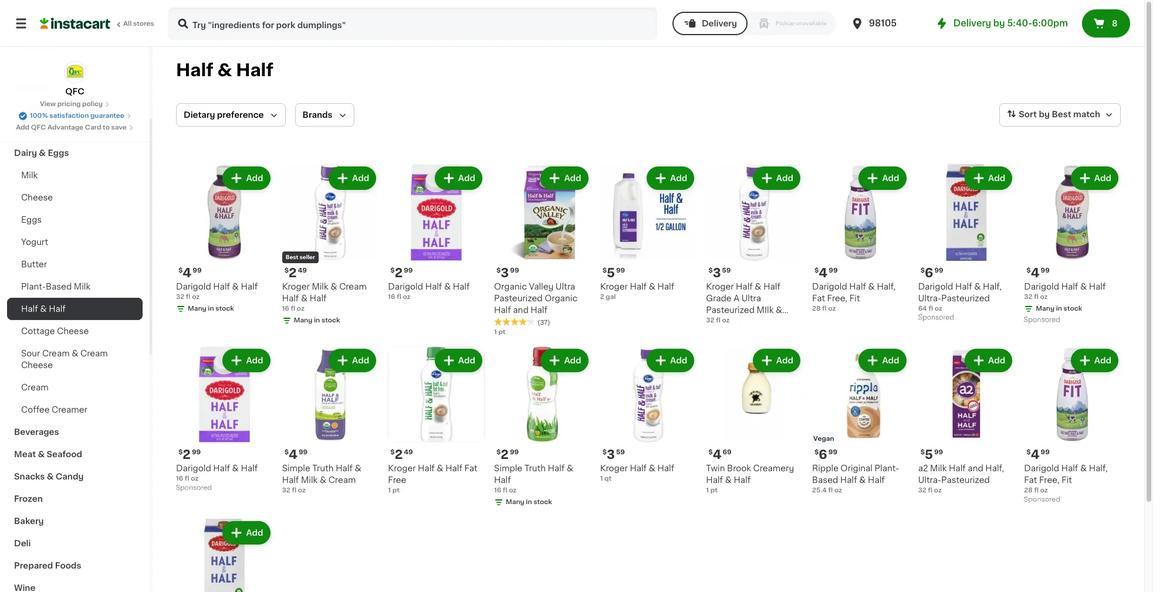Task type: describe. For each thing, give the bounding box(es) containing it.
1 vertical spatial darigold half & half, fat free, fit 28 fl oz
[[1024, 465, 1108, 494]]

save
[[111, 124, 127, 131]]

recipes link
[[7, 75, 143, 97]]

3 for kroger
[[713, 267, 721, 279]]

add qfc advantage card to save link
[[16, 123, 134, 133]]

dietary
[[184, 111, 215, 119]]

pasteurized inside a2 milk half and half, ultra-pasteurized 32 fl oz
[[941, 477, 990, 485]]

100%
[[30, 113, 48, 119]]

service type group
[[672, 12, 836, 35]]

cottage
[[21, 327, 55, 336]]

32 fl oz
[[706, 317, 730, 324]]

0 horizontal spatial $ 2 99
[[178, 449, 201, 461]]

simple for 16
[[494, 465, 522, 473]]

1 inside the twin brook creamery half & half 1 pt
[[706, 488, 709, 494]]

meat & seafood link
[[7, 444, 143, 466]]

(37)
[[538, 320, 550, 326]]

card
[[85, 124, 101, 131]]

match
[[1073, 110, 1100, 119]]

eggs link
[[7, 209, 143, 231]]

produce
[[14, 127, 50, 135]]

frozen
[[14, 495, 43, 504]]

& inside the sour cream & cream cheese
[[72, 350, 78, 358]]

1 vertical spatial cheese
[[57, 327, 89, 336]]

$ inside $ 4 69
[[709, 450, 713, 456]]

1 horizontal spatial eggs
[[48, 149, 69, 157]]

bakery
[[14, 518, 44, 526]]

simple truth half & half milk & cream 32 fl oz
[[282, 465, 361, 494]]

0 vertical spatial free,
[[827, 294, 848, 303]]

3 for organic
[[501, 267, 509, 279]]

$ 2 49 for kroger milk & cream half & half
[[284, 267, 307, 279]]

fl inside simple truth half & half 16 fl oz
[[503, 488, 507, 494]]

& inside simple truth half & half 16 fl oz
[[567, 465, 573, 473]]

thanksgiving
[[14, 104, 70, 113]]

1 inside kroger half & half 1 qt
[[600, 476, 603, 483]]

sour cream & cream cheese link
[[7, 343, 143, 377]]

brands button
[[295, 103, 354, 127]]

cottage cheese link
[[7, 320, 143, 343]]

dietary preference button
[[176, 103, 286, 127]]

25.4
[[812, 488, 827, 494]]

cheese inside the sour cream & cream cheese
[[21, 361, 53, 370]]

0 vertical spatial fit
[[850, 294, 860, 303]]

qt
[[604, 476, 612, 483]]

to
[[103, 124, 110, 131]]

ultra- inside a2 milk half and half, ultra-pasteurized 32 fl oz
[[918, 477, 941, 485]]

free
[[388, 477, 406, 485]]

prepared foods link
[[7, 555, 143, 577]]

oz inside a2 milk half and half, ultra-pasteurized 32 fl oz
[[934, 488, 942, 494]]

brook
[[727, 465, 751, 473]]

pricing
[[57, 101, 81, 107]]

0 vertical spatial organic
[[494, 283, 527, 291]]

all stores
[[123, 21, 154, 27]]

kroger milk & cream half & half 16 fl oz
[[282, 283, 367, 312]]

meat & seafood
[[14, 451, 82, 459]]

$ inside $ 3 99
[[496, 267, 501, 274]]

view pricing policy link
[[40, 100, 110, 109]]

& inside ripple original plant- based half & half 25.4 fl oz
[[859, 477, 866, 485]]

$ 5 99 for kroger
[[602, 267, 625, 279]]

$ 5 99 for a2
[[921, 449, 943, 461]]

$ 6 99 for darigold
[[921, 267, 943, 279]]

ultra inside "kroger half & half grade a ultra pasteurized milk & cream"
[[742, 294, 761, 303]]

1 horizontal spatial 3
[[607, 449, 615, 461]]

add qfc advantage card to save
[[16, 124, 127, 131]]

creamery
[[753, 465, 794, 473]]

6 for darigold half & half, ultra-pasteurized
[[925, 267, 933, 279]]

beverages link
[[7, 421, 143, 444]]

coffee creamer
[[21, 406, 87, 414]]

best match
[[1052, 110, 1100, 119]]

a2
[[918, 465, 928, 473]]

pt for 4
[[710, 488, 718, 494]]

8
[[1112, 19, 1118, 28]]

deli link
[[7, 533, 143, 555]]

deli
[[14, 540, 31, 548]]

butter
[[21, 261, 47, 269]]

0 horizontal spatial eggs
[[21, 216, 42, 224]]

$ 4 69
[[709, 449, 732, 461]]

$ 2 49 for kroger half & half fat free
[[390, 449, 413, 461]]

32 inside a2 milk half and half, ultra-pasteurized 32 fl oz
[[918, 488, 926, 494]]

darigold half & half, ultra-pasteurized 64 fl oz
[[918, 283, 1002, 312]]

twin brook creamery half & half 1 pt
[[706, 465, 794, 494]]

99 inside $ 3 99
[[510, 267, 519, 274]]

delivery button
[[672, 12, 748, 35]]

1 darigold half & half 32 fl oz from the left
[[176, 283, 258, 300]]

64
[[918, 306, 927, 312]]

49 for kroger half & half fat free
[[404, 450, 413, 456]]

oz inside simple truth half & half milk & cream 32 fl oz
[[298, 488, 306, 494]]

guarantee
[[90, 113, 124, 119]]

100% satisfaction guarantee
[[30, 113, 124, 119]]

milk inside the milk link
[[21, 171, 38, 180]]

cream inside the kroger milk & cream half & half 16 fl oz
[[339, 283, 367, 291]]

ultra- inside darigold half & half, ultra-pasteurized 64 fl oz
[[918, 294, 941, 303]]

98105
[[869, 19, 897, 28]]

milk inside the kroger milk & cream half & half 16 fl oz
[[312, 283, 328, 291]]

delivery for delivery
[[702, 19, 737, 28]]

prepared
[[14, 562, 53, 570]]

vegan
[[813, 436, 834, 443]]

1 horizontal spatial fit
[[1062, 477, 1072, 485]]

2 darigold half & half 32 fl oz from the left
[[1024, 283, 1106, 300]]

98105 button
[[850, 7, 921, 40]]

kroger for 3
[[600, 465, 628, 473]]

add inside add qfc advantage card to save link
[[16, 124, 29, 131]]

1 vertical spatial qfc
[[31, 124, 46, 131]]

delivery for delivery by 5:40-6:00pm
[[953, 19, 991, 28]]

brands
[[303, 111, 332, 119]]

grade
[[706, 294, 732, 303]]

sponsored badge image for fat
[[1024, 497, 1060, 504]]

$ 6 99 for ripple
[[815, 449, 837, 461]]

kroger half & half grade a ultra pasteurized milk & cream
[[706, 283, 782, 326]]

all stores link
[[40, 7, 155, 40]]

5 for kroger
[[607, 267, 615, 279]]

snacks & candy
[[14, 473, 84, 481]]

0 vertical spatial 28
[[812, 306, 821, 312]]

produce link
[[7, 120, 143, 142]]

valley
[[529, 283, 554, 291]]

pasteurized inside darigold half & half, ultra-pasteurized 64 fl oz
[[941, 294, 990, 303]]

half & half link
[[7, 298, 143, 320]]

1 horizontal spatial organic
[[545, 294, 578, 303]]

snacks
[[14, 473, 45, 481]]

1 down organic valley ultra pasteurized organic half and half
[[494, 329, 497, 335]]

coffee creamer link
[[7, 399, 143, 421]]

8 button
[[1082, 9, 1130, 38]]

advantage
[[48, 124, 83, 131]]

fl inside simple truth half & half milk & cream 32 fl oz
[[292, 488, 296, 494]]

2 vertical spatial fat
[[1024, 477, 1037, 485]]

sour cream & cream cheese
[[21, 350, 108, 370]]

sponsored badge image for ultra-
[[918, 315, 954, 321]]

cheese link
[[7, 187, 143, 209]]

half, inside darigold half & half, ultra-pasteurized 64 fl oz
[[983, 283, 1002, 291]]

oz inside darigold half & half, ultra-pasteurized 64 fl oz
[[935, 306, 942, 312]]

1 horizontal spatial 28
[[1024, 488, 1033, 494]]

coffee
[[21, 406, 50, 414]]

view
[[40, 101, 56, 107]]

oz inside ripple original plant- based half & half 25.4 fl oz
[[834, 488, 842, 494]]

1 horizontal spatial $ 2 99
[[390, 267, 413, 279]]

0 vertical spatial darigold half & half 16 fl oz
[[388, 283, 470, 300]]

plant-based milk link
[[7, 276, 143, 298]]

$ 3 59 for kroger half & half grade a ultra pasteurized milk & cream
[[709, 267, 731, 279]]

lists link
[[7, 33, 143, 56]]

seafood
[[47, 451, 82, 459]]

view pricing policy
[[40, 101, 103, 107]]

gal
[[606, 294, 616, 300]]

5 for a2
[[925, 449, 933, 461]]

beverages
[[14, 428, 59, 437]]

& inside kroger half & half 1 qt
[[649, 465, 655, 473]]

fat inside kroger half & half fat free 1 pt
[[464, 465, 477, 473]]

delivery by 5:40-6:00pm link
[[935, 16, 1068, 31]]

organic valley ultra pasteurized organic half and half
[[494, 283, 578, 314]]

thanksgiving link
[[7, 97, 143, 120]]

sour
[[21, 350, 40, 358]]

pt for 2
[[392, 488, 400, 494]]

milk
[[757, 306, 774, 314]]

kroger for 2
[[388, 465, 416, 473]]

qfc link
[[64, 61, 86, 97]]

2 horizontal spatial $ 2 99
[[496, 449, 519, 461]]

based inside plant-based milk link
[[46, 283, 72, 291]]

foods
[[55, 562, 81, 570]]



Task type: vqa. For each thing, say whether or not it's contained in the screenshot.


Task type: locate. For each thing, give the bounding box(es) containing it.
truth inside simple truth half & half milk & cream 32 fl oz
[[312, 465, 334, 473]]

0 vertical spatial best
[[1052, 110, 1071, 119]]

$ 5 99 up gal
[[602, 267, 625, 279]]

0 horizontal spatial simple
[[282, 465, 310, 473]]

6 up 64
[[925, 267, 933, 279]]

truth inside simple truth half & half 16 fl oz
[[524, 465, 546, 473]]

delivery
[[953, 19, 991, 28], [702, 19, 737, 28]]

by for sort
[[1039, 110, 1050, 119]]

based down ripple
[[812, 477, 838, 485]]

milk inside simple truth half & half milk & cream 32 fl oz
[[301, 477, 318, 485]]

kroger up free at the left bottom
[[388, 465, 416, 473]]

0 horizontal spatial best
[[286, 254, 298, 260]]

1 pt
[[494, 329, 506, 335]]

0 horizontal spatial ultra
[[556, 283, 575, 291]]

qfc up the view pricing policy "link" at the left
[[65, 87, 84, 96]]

best left "match"
[[1052, 110, 1071, 119]]

1 vertical spatial free,
[[1039, 477, 1060, 485]]

1 horizontal spatial $ 6 99
[[921, 267, 943, 279]]

1 vertical spatial darigold half & half 16 fl oz
[[176, 465, 258, 483]]

sponsored badge image
[[918, 315, 954, 321], [1024, 317, 1060, 324], [176, 485, 212, 492], [1024, 497, 1060, 504]]

half
[[176, 62, 213, 79], [236, 62, 273, 79], [213, 283, 230, 291], [241, 283, 258, 291], [849, 283, 866, 291], [425, 283, 442, 291], [453, 283, 470, 291], [630, 283, 647, 291], [658, 283, 674, 291], [736, 283, 753, 291], [764, 283, 780, 291], [955, 283, 972, 291], [1061, 283, 1078, 291], [1089, 283, 1106, 291], [282, 294, 299, 303], [310, 294, 327, 303], [21, 305, 38, 313], [49, 305, 66, 313], [494, 306, 511, 314], [531, 306, 548, 314], [213, 465, 230, 473], [241, 465, 258, 473], [548, 465, 565, 473], [336, 465, 353, 473], [418, 465, 435, 473], [446, 465, 462, 473], [630, 465, 647, 473], [658, 465, 674, 473], [949, 465, 966, 473], [1061, 465, 1078, 473], [494, 477, 511, 485], [840, 477, 857, 485], [868, 477, 885, 485], [282, 477, 299, 485], [706, 477, 723, 485], [734, 477, 751, 485]]

kroger inside the kroger milk & cream half & half 16 fl oz
[[282, 283, 310, 291]]

0 vertical spatial based
[[46, 283, 72, 291]]

kroger up gal
[[600, 283, 628, 291]]

4
[[183, 267, 191, 279], [819, 267, 828, 279], [1031, 267, 1040, 279], [289, 449, 297, 461], [713, 449, 722, 461], [1031, 449, 1040, 461]]

a2 milk half and half, ultra-pasteurized 32 fl oz
[[918, 465, 1004, 494]]

1 horizontal spatial best
[[1052, 110, 1071, 119]]

fl inside ripple original plant- based half & half 25.4 fl oz
[[828, 488, 833, 494]]

0 vertical spatial qfc
[[65, 87, 84, 96]]

delivery inside delivery button
[[702, 19, 737, 28]]

sort
[[1019, 110, 1037, 119]]

oz
[[192, 294, 200, 300], [403, 294, 411, 300], [1040, 294, 1048, 300], [828, 306, 836, 312], [297, 306, 305, 312], [935, 306, 942, 312], [722, 317, 730, 324], [191, 476, 199, 483], [509, 488, 517, 494], [834, 488, 842, 494], [298, 488, 306, 494], [934, 488, 942, 494], [1040, 488, 1048, 494]]

ultra- down a2
[[918, 477, 941, 485]]

59 up "grade"
[[722, 267, 731, 274]]

0 horizontal spatial 6
[[819, 449, 827, 461]]

seller
[[300, 254, 315, 260]]

1 vertical spatial fit
[[1062, 477, 1072, 485]]

pasteurized inside organic valley ultra pasteurized organic half and half
[[494, 294, 543, 303]]

1 horizontal spatial ultra
[[742, 294, 761, 303]]

and right a2
[[968, 465, 983, 473]]

$ 3 99
[[496, 267, 519, 279]]

16 inside the kroger milk & cream half & half 16 fl oz
[[282, 306, 289, 312]]

ultra right a
[[742, 294, 761, 303]]

simple truth half & half 16 fl oz
[[494, 465, 573, 494]]

1 horizontal spatial $ 5 99
[[921, 449, 943, 461]]

2 simple from the left
[[282, 465, 310, 473]]

yogurt
[[21, 238, 48, 246]]

1 horizontal spatial 49
[[404, 450, 413, 456]]

kroger half & half fat free 1 pt
[[388, 465, 477, 494]]

pt inside the twin brook creamery half & half 1 pt
[[710, 488, 718, 494]]

organic down the valley
[[545, 294, 578, 303]]

preference
[[217, 111, 264, 119]]

& inside darigold half & half, ultra-pasteurized 64 fl oz
[[974, 283, 981, 291]]

1 horizontal spatial half & half
[[176, 62, 273, 79]]

butter link
[[7, 254, 143, 276]]

1 horizontal spatial truth
[[524, 465, 546, 473]]

milk inside a2 milk half and half, ultra-pasteurized 32 fl oz
[[930, 465, 947, 473]]

& inside kroger half & half 2 gal
[[649, 283, 655, 291]]

59
[[722, 267, 731, 274], [616, 450, 625, 456]]

1 horizontal spatial and
[[968, 465, 983, 473]]

49
[[298, 267, 307, 274], [404, 450, 413, 456]]

oz inside the kroger milk & cream half & half 16 fl oz
[[297, 306, 305, 312]]

1 vertical spatial $ 3 59
[[602, 449, 625, 461]]

simple for milk
[[282, 465, 310, 473]]

$ 2 49
[[284, 267, 307, 279], [390, 449, 413, 461]]

$ 2 49 up free at the left bottom
[[390, 449, 413, 461]]

1
[[494, 329, 497, 335], [600, 476, 603, 483], [388, 488, 391, 494], [706, 488, 709, 494]]

satisfaction
[[49, 113, 89, 119]]

half & half up cottage
[[21, 305, 66, 313]]

1 horizontal spatial darigold half & half 32 fl oz
[[1024, 283, 1106, 300]]

99
[[193, 267, 202, 274], [510, 267, 519, 274], [829, 267, 838, 274], [404, 267, 413, 274], [616, 267, 625, 274], [934, 267, 943, 274], [1041, 267, 1050, 274], [192, 450, 201, 456], [510, 450, 519, 456], [828, 450, 837, 456], [299, 450, 308, 456], [934, 450, 943, 456], [1041, 450, 1050, 456]]

kroger inside kroger half & half 1 qt
[[600, 465, 628, 473]]

1 horizontal spatial plant-
[[875, 465, 899, 473]]

based
[[46, 283, 72, 291], [812, 477, 838, 485]]

1 horizontal spatial 6
[[925, 267, 933, 279]]

sponsored badge image for 16
[[176, 485, 212, 492]]

organic down $ 3 99
[[494, 283, 527, 291]]

cream inside "kroger half & half grade a ultra pasteurized milk & cream"
[[706, 318, 734, 326]]

0 vertical spatial $ 6 99
[[921, 267, 943, 279]]

1 vertical spatial ultra-
[[918, 477, 941, 485]]

sort by
[[1019, 110, 1050, 119]]

0 vertical spatial 5
[[607, 267, 615, 279]]

32 inside simple truth half & half milk & cream 32 fl oz
[[282, 488, 290, 494]]

0 horizontal spatial $ 2 49
[[284, 267, 307, 279]]

milk inside plant-based milk link
[[74, 283, 90, 291]]

kroger inside kroger half & half 2 gal
[[600, 283, 628, 291]]

0 vertical spatial cheese
[[21, 194, 53, 202]]

1 down twin
[[706, 488, 709, 494]]

& inside the twin brook creamery half & half 1 pt
[[725, 477, 732, 485]]

2 truth from the left
[[312, 465, 334, 473]]

0 horizontal spatial 59
[[616, 450, 625, 456]]

0 vertical spatial 59
[[722, 267, 731, 274]]

half, inside a2 milk half and half, ultra-pasteurized 32 fl oz
[[985, 465, 1004, 473]]

1 vertical spatial half & half
[[21, 305, 66, 313]]

lists
[[33, 40, 53, 49]]

simple inside simple truth half & half 16 fl oz
[[494, 465, 522, 473]]

0 horizontal spatial 3
[[501, 267, 509, 279]]

darigold
[[176, 283, 211, 291], [812, 283, 847, 291], [388, 283, 423, 291], [918, 283, 953, 291], [1024, 283, 1059, 291], [176, 465, 211, 473], [1024, 465, 1059, 473]]

49 down best seller
[[298, 267, 307, 274]]

$ 5 99 up a2
[[921, 449, 943, 461]]

ultra
[[556, 283, 575, 291], [742, 294, 761, 303]]

candy
[[56, 473, 84, 481]]

0 horizontal spatial free,
[[827, 294, 848, 303]]

truth
[[524, 465, 546, 473], [312, 465, 334, 473]]

dairy & eggs
[[14, 149, 69, 157]]

0 horizontal spatial qfc
[[31, 124, 46, 131]]

5 up gal
[[607, 267, 615, 279]]

0 horizontal spatial plant-
[[21, 283, 46, 291]]

1 horizontal spatial darigold half & half, fat free, fit 28 fl oz
[[1024, 465, 1108, 494]]

59 for kroger half & half
[[616, 450, 625, 456]]

pt down twin
[[710, 488, 718, 494]]

by right 'sort'
[[1039, 110, 1050, 119]]

oz inside simple truth half & half 16 fl oz
[[509, 488, 517, 494]]

0 horizontal spatial by
[[993, 19, 1005, 28]]

1 down free at the left bottom
[[388, 488, 391, 494]]

$ 3 59 for kroger half & half
[[602, 449, 625, 461]]

0 horizontal spatial fit
[[850, 294, 860, 303]]

dairy & eggs link
[[7, 142, 143, 164]]

policy
[[82, 101, 103, 107]]

fl inside a2 milk half and half, ultra-pasteurized 32 fl oz
[[928, 488, 933, 494]]

0 vertical spatial eggs
[[48, 149, 69, 157]]

yogurt link
[[7, 231, 143, 254]]

half,
[[877, 283, 896, 291], [983, 283, 1002, 291], [985, 465, 1004, 473], [1089, 465, 1108, 473]]

qfc down 100%
[[31, 124, 46, 131]]

best for best seller
[[286, 254, 298, 260]]

2 ultra- from the top
[[918, 477, 941, 485]]

milk link
[[7, 164, 143, 187]]

1 horizontal spatial $ 2 49
[[390, 449, 413, 461]]

by inside field
[[1039, 110, 1050, 119]]

best for best match
[[1052, 110, 1071, 119]]

darigold half & half, fat free, fit 28 fl oz
[[812, 283, 896, 312], [1024, 465, 1108, 494]]

truth for cream
[[312, 465, 334, 473]]

ultra- up 64
[[918, 294, 941, 303]]

add
[[16, 124, 29, 131], [246, 174, 263, 183], [352, 174, 369, 183], [458, 174, 475, 183], [564, 174, 581, 183], [670, 174, 687, 183], [776, 174, 793, 183], [882, 174, 899, 183], [988, 174, 1005, 183], [1094, 174, 1111, 183], [246, 357, 263, 365], [352, 357, 369, 365], [458, 357, 475, 365], [564, 357, 581, 365], [670, 357, 687, 365], [776, 357, 793, 365], [882, 357, 899, 365], [988, 357, 1005, 365], [1094, 357, 1111, 365], [246, 530, 263, 538]]

frozen link
[[7, 488, 143, 511]]

kroger inside "kroger half & half grade a ultra pasteurized milk & cream"
[[706, 283, 734, 291]]

Search field
[[169, 8, 656, 39]]

plant- right original
[[875, 465, 899, 473]]

& inside kroger half & half fat free 1 pt
[[437, 465, 443, 473]]

prepared foods
[[14, 562, 81, 570]]

1 vertical spatial plant-
[[875, 465, 899, 473]]

0 vertical spatial 49
[[298, 267, 307, 274]]

1 horizontal spatial pt
[[498, 329, 506, 335]]

half & half up dietary preference
[[176, 62, 273, 79]]

6:00pm
[[1032, 19, 1068, 28]]

1 horizontal spatial 59
[[722, 267, 731, 274]]

1 vertical spatial ultra
[[742, 294, 761, 303]]

0 vertical spatial fat
[[812, 294, 825, 303]]

6 for ripple original plant- based half & half
[[819, 449, 827, 461]]

eggs down advantage on the top left
[[48, 149, 69, 157]]

1 vertical spatial based
[[812, 477, 838, 485]]

1 vertical spatial fat
[[464, 465, 477, 473]]

0 vertical spatial $ 3 59
[[709, 267, 731, 279]]

$ 2 49 down best seller
[[284, 267, 307, 279]]

2 horizontal spatial fat
[[1024, 477, 1037, 485]]

truth for oz
[[524, 465, 546, 473]]

1 vertical spatial best
[[286, 254, 298, 260]]

kroger inside kroger half & half fat free 1 pt
[[388, 465, 416, 473]]

simple inside simple truth half & half milk & cream 32 fl oz
[[282, 465, 310, 473]]

0 horizontal spatial darigold half & half 16 fl oz
[[176, 465, 258, 483]]

plant- inside ripple original plant- based half & half 25.4 fl oz
[[875, 465, 899, 473]]

cheese down half & half link
[[57, 327, 89, 336]]

kroger half & half 1 qt
[[600, 465, 674, 483]]

100% satisfaction guarantee button
[[18, 109, 131, 121]]

$ 2 99
[[390, 267, 413, 279], [178, 449, 201, 461], [496, 449, 519, 461]]

1 truth from the left
[[524, 465, 546, 473]]

1 vertical spatial 6
[[819, 449, 827, 461]]

qfc logo image
[[64, 61, 86, 83]]

plant- down butter
[[21, 283, 46, 291]]

pt down free at the left bottom
[[392, 488, 400, 494]]

0 horizontal spatial darigold half & half 32 fl oz
[[176, 283, 258, 300]]

kroger down best seller
[[282, 283, 310, 291]]

kroger up qt
[[600, 465, 628, 473]]

half inside a2 milk half and half, ultra-pasteurized 32 fl oz
[[949, 465, 966, 473]]

0 horizontal spatial 5
[[607, 267, 615, 279]]

2 horizontal spatial pt
[[710, 488, 718, 494]]

6 up ripple
[[819, 449, 827, 461]]

by
[[993, 19, 1005, 28], [1039, 110, 1050, 119]]

1 horizontal spatial delivery
[[953, 19, 991, 28]]

organic
[[494, 283, 527, 291], [545, 294, 578, 303]]

pasteurized inside "kroger half & half grade a ultra pasteurized milk & cream"
[[706, 306, 755, 314]]

0 horizontal spatial organic
[[494, 283, 527, 291]]

fat
[[812, 294, 825, 303], [464, 465, 477, 473], [1024, 477, 1037, 485]]

cheese down the milk link
[[21, 194, 53, 202]]

1 vertical spatial and
[[968, 465, 983, 473]]

0 horizontal spatial $ 3 59
[[602, 449, 625, 461]]

a
[[734, 294, 739, 303]]

59 for kroger half & half grade a ultra pasteurized milk & cream
[[722, 267, 731, 274]]

3 up "grade"
[[713, 267, 721, 279]]

0 horizontal spatial darigold half & half, fat free, fit 28 fl oz
[[812, 283, 896, 312]]

1 horizontal spatial $ 3 59
[[709, 267, 731, 279]]

0 vertical spatial by
[[993, 19, 1005, 28]]

half inside darigold half & half, ultra-pasteurized 64 fl oz
[[955, 283, 972, 291]]

product group
[[176, 164, 273, 316], [282, 164, 379, 328], [388, 164, 485, 302], [494, 164, 591, 337], [600, 164, 697, 302], [706, 164, 803, 326], [812, 164, 909, 314], [918, 164, 1015, 324], [1024, 164, 1121, 327], [176, 347, 273, 495], [282, 347, 379, 496], [388, 347, 485, 496], [494, 347, 591, 510], [600, 347, 697, 484], [706, 347, 803, 496], [812, 347, 909, 496], [918, 347, 1015, 496], [1024, 347, 1121, 507], [176, 520, 273, 593]]

creamer
[[52, 406, 87, 414]]

1 horizontal spatial darigold half & half 16 fl oz
[[388, 283, 470, 300]]

1 simple from the left
[[494, 465, 522, 473]]

0 vertical spatial 6
[[925, 267, 933, 279]]

instacart logo image
[[40, 16, 110, 31]]

None search field
[[168, 7, 657, 40]]

add button
[[224, 168, 269, 189], [330, 168, 375, 189], [436, 168, 481, 189], [542, 168, 587, 189], [648, 168, 693, 189], [754, 168, 799, 189], [860, 168, 905, 189], [966, 168, 1011, 189], [1072, 168, 1117, 189], [224, 350, 269, 371], [330, 350, 375, 371], [436, 350, 481, 371], [542, 350, 587, 371], [648, 350, 693, 371], [754, 350, 799, 371], [860, 350, 905, 371], [966, 350, 1011, 371], [1072, 350, 1117, 371], [224, 523, 269, 544]]

ultra inside organic valley ultra pasteurized organic half and half
[[556, 283, 575, 291]]

stores
[[133, 21, 154, 27]]

cheese down sour
[[21, 361, 53, 370]]

0 horizontal spatial based
[[46, 283, 72, 291]]

pt inside kroger half & half fat free 1 pt
[[392, 488, 400, 494]]

1 vertical spatial $ 6 99
[[815, 449, 837, 461]]

3
[[501, 267, 509, 279], [713, 267, 721, 279], [607, 449, 615, 461]]

best left seller
[[286, 254, 298, 260]]

1 horizontal spatial free,
[[1039, 477, 1060, 485]]

and inside organic valley ultra pasteurized organic half and half
[[513, 306, 529, 314]]

69
[[723, 450, 732, 456]]

$ 3 59 up qt
[[602, 449, 625, 461]]

kroger up "grade"
[[706, 283, 734, 291]]

plant-based milk
[[21, 283, 90, 291]]

eggs
[[48, 149, 69, 157], [21, 216, 42, 224]]

0 horizontal spatial half & half
[[21, 305, 66, 313]]

by left 5:40-
[[993, 19, 1005, 28]]

0 horizontal spatial $ 5 99
[[602, 267, 625, 279]]

0 vertical spatial ultra-
[[918, 294, 941, 303]]

fl inside the kroger milk & cream half & half 16 fl oz
[[291, 306, 295, 312]]

Best match Sort by field
[[1000, 103, 1121, 127]]

2 vertical spatial cheese
[[21, 361, 53, 370]]

0 horizontal spatial pt
[[392, 488, 400, 494]]

49 for kroger milk & cream half & half
[[298, 267, 307, 274]]

cream link
[[7, 377, 143, 399]]

darigold inside darigold half & half, ultra-pasteurized 64 fl oz
[[918, 283, 953, 291]]

cream
[[339, 283, 367, 291], [706, 318, 734, 326], [42, 350, 70, 358], [80, 350, 108, 358], [21, 384, 49, 392], [328, 477, 356, 485]]

1 vertical spatial by
[[1039, 110, 1050, 119]]

0 vertical spatial $ 5 99
[[602, 267, 625, 279]]

$ 6 99 up ripple
[[815, 449, 837, 461]]

1 vertical spatial 49
[[404, 450, 413, 456]]

and inside a2 milk half and half, ultra-pasteurized 32 fl oz
[[968, 465, 983, 473]]

1 vertical spatial 5
[[925, 449, 933, 461]]

3 up qt
[[607, 449, 615, 461]]

based down butter link
[[46, 283, 72, 291]]

5:40-
[[1007, 19, 1032, 28]]

28
[[812, 306, 821, 312], [1024, 488, 1033, 494]]

1 vertical spatial $ 5 99
[[921, 449, 943, 461]]

twin
[[706, 465, 725, 473]]

best
[[1052, 110, 1071, 119], [286, 254, 298, 260]]

many
[[188, 306, 206, 312], [1036, 306, 1055, 312], [294, 317, 312, 324], [506, 500, 524, 506]]

best inside field
[[1052, 110, 1071, 119]]

1 vertical spatial organic
[[545, 294, 578, 303]]

1 ultra- from the top
[[918, 294, 941, 303]]

pt down organic valley ultra pasteurized organic half and half
[[498, 329, 506, 335]]

0 horizontal spatial 28
[[812, 306, 821, 312]]

and down $ 3 99
[[513, 306, 529, 314]]

and
[[513, 306, 529, 314], [968, 465, 983, 473]]

0 vertical spatial plant-
[[21, 283, 46, 291]]

$ 3 59
[[709, 267, 731, 279], [602, 449, 625, 461]]

0 vertical spatial and
[[513, 306, 529, 314]]

darigold half & half 32 fl oz
[[176, 283, 258, 300], [1024, 283, 1106, 300]]

1 inside kroger half & half fat free 1 pt
[[388, 488, 391, 494]]

cottage cheese
[[21, 327, 89, 336]]

dairy
[[14, 149, 37, 157]]

ultra right the valley
[[556, 283, 575, 291]]

cream inside simple truth half & half milk & cream 32 fl oz
[[328, 477, 356, 485]]

product group containing add
[[176, 520, 273, 593]]

0 vertical spatial darigold half & half, fat free, fit 28 fl oz
[[812, 283, 896, 312]]

by for delivery
[[993, 19, 1005, 28]]

0 horizontal spatial and
[[513, 306, 529, 314]]

0 horizontal spatial fat
[[464, 465, 477, 473]]

2
[[289, 267, 297, 279], [395, 267, 403, 279], [600, 294, 604, 300], [183, 449, 191, 461], [501, 449, 509, 461], [395, 449, 403, 461]]

fit
[[850, 294, 860, 303], [1062, 477, 1072, 485]]

0 horizontal spatial $ 6 99
[[815, 449, 837, 461]]

1 horizontal spatial 5
[[925, 449, 933, 461]]

bakery link
[[7, 511, 143, 533]]

delivery inside delivery by 5:40-6:00pm link
[[953, 19, 991, 28]]

kroger half & half 2 gal
[[600, 283, 674, 300]]

0 horizontal spatial delivery
[[702, 19, 737, 28]]

1 left qt
[[600, 476, 603, 483]]

2 inside kroger half & half 2 gal
[[600, 294, 604, 300]]

based inside ripple original plant- based half & half 25.4 fl oz
[[812, 477, 838, 485]]

16 inside simple truth half & half 16 fl oz
[[494, 488, 501, 494]]

kroger for 5
[[600, 283, 628, 291]]

0 vertical spatial $ 2 49
[[284, 267, 307, 279]]

snacks & candy link
[[7, 466, 143, 488]]

eggs up yogurt
[[21, 216, 42, 224]]

plant-
[[21, 283, 46, 291], [875, 465, 899, 473]]

fl inside darigold half & half, ultra-pasteurized 64 fl oz
[[929, 306, 933, 312]]

59 up kroger half & half 1 qt
[[616, 450, 625, 456]]

5
[[607, 267, 615, 279], [925, 449, 933, 461]]

3 up organic valley ultra pasteurized organic half and half
[[501, 267, 509, 279]]

$ 3 59 up "grade"
[[709, 267, 731, 279]]

1 horizontal spatial qfc
[[65, 87, 84, 96]]

0 vertical spatial half & half
[[176, 62, 273, 79]]

$ 4 99
[[178, 267, 202, 279], [815, 267, 838, 279], [1027, 267, 1050, 279], [284, 449, 308, 461], [1027, 449, 1050, 461]]

49 up free at the left bottom
[[404, 450, 413, 456]]

5 up a2
[[925, 449, 933, 461]]

$ 6 99 up 64
[[921, 267, 943, 279]]

1 horizontal spatial by
[[1039, 110, 1050, 119]]



